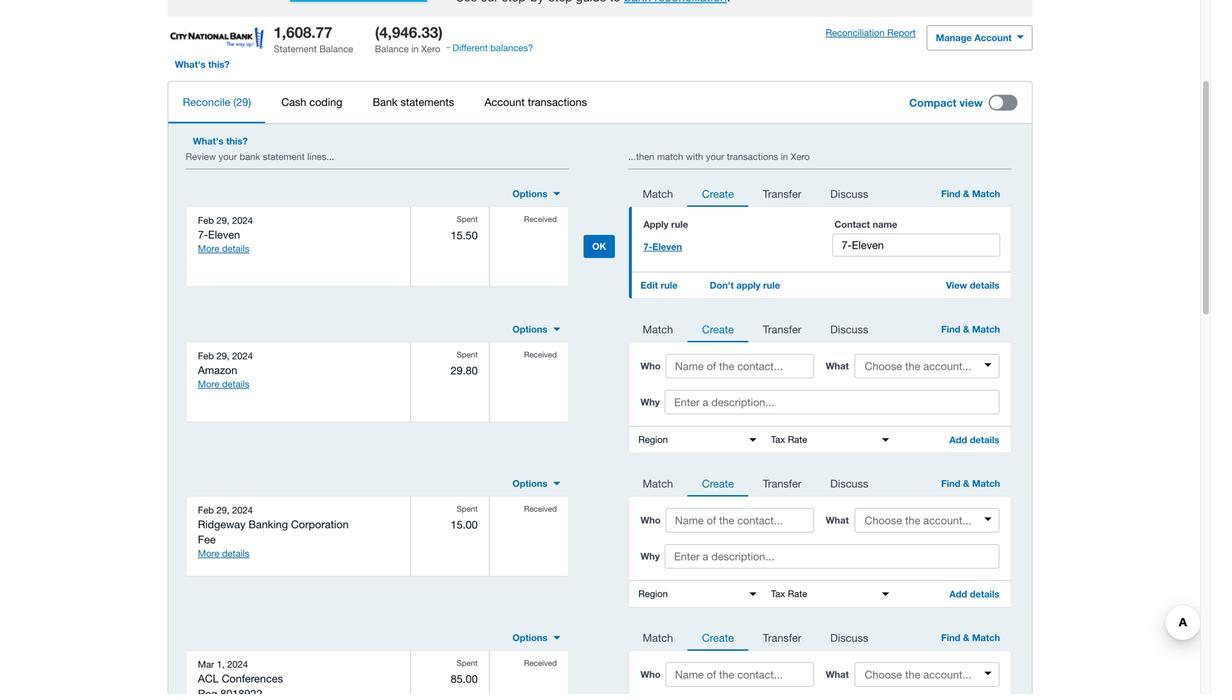 Task type: describe. For each thing, give the bounding box(es) containing it.
account transactions link
[[470, 82, 602, 122]]

eleven inside 7-eleven "link"
[[653, 241, 682, 252]]

create for 15.50
[[702, 187, 734, 200]]

find for 15.00
[[941, 478, 961, 489]]

add details link for 15.00
[[938, 581, 1011, 607]]

options button for 29.80
[[504, 318, 569, 341]]

different balances? link
[[453, 42, 533, 54]]

what for 85.00
[[826, 669, 849, 680]]

bank statements
[[373, 96, 454, 108]]

spent for 15.50
[[457, 214, 478, 224]]

find for 29.80
[[941, 324, 961, 335]]

don't apply rule
[[710, 280, 780, 291]]

2024 for more
[[232, 350, 253, 361]]

create link for 15.50
[[688, 180, 749, 207]]

find & match link for 85.00
[[928, 624, 1012, 651]]

reconcile ( 29 )
[[183, 96, 251, 108]]

create for 85.00
[[702, 631, 734, 644]]

1 vertical spatial xero
[[791, 151, 810, 162]]

15.00
[[451, 519, 478, 531]]

find & match link for 29.80
[[928, 315, 1012, 342]]

name
[[873, 219, 898, 230]]

details inside feb 29, 2024 ridgeway banking corporation fee more details
[[222, 548, 249, 559]]

mar 1, 2024 acl conferences
[[198, 659, 283, 685]]

manage account
[[936, 32, 1012, 43]]

choose the account... text field for 15.00
[[856, 510, 998, 531]]

discuss for 85.00
[[830, 631, 869, 644]]

what's this? for what's this? link to the bottom
[[193, 136, 248, 147]]

options for 85.00
[[513, 632, 548, 643]]

reconciliation
[[826, 27, 885, 38]]

1,
[[217, 659, 225, 670]]

amazon
[[198, 364, 237, 376]]

this? for what's this? link to the top
[[208, 59, 230, 70]]

bank
[[373, 96, 398, 108]]

options button for 15.50
[[504, 182, 569, 205]]

transfer link for 15.50
[[749, 180, 816, 207]]

options for 15.50
[[513, 188, 548, 199]]

transfer for 15.00
[[763, 477, 802, 490]]

cash coding
[[281, 96, 342, 108]]

apply rule
[[644, 219, 688, 230]]

edit rule
[[641, 280, 678, 291]]

manage
[[936, 32, 972, 43]]

add details for 29.80
[[950, 434, 1000, 445]]

statement
[[263, 151, 305, 162]]

banking
[[249, 518, 288, 531]]

match
[[657, 151, 683, 162]]

report
[[887, 27, 916, 38]]

0 vertical spatial transactions
[[528, 96, 587, 108]]

view
[[960, 96, 983, 109]]

7-eleven
[[644, 241, 682, 252]]

1,608.77 statement balance
[[274, 23, 353, 55]]

feb 29, 2024 ridgeway banking corporation fee more details
[[198, 505, 349, 559]]

transfer for 85.00
[[763, 631, 802, 644]]

discuss link for 29.80
[[816, 315, 883, 342]]

options for 29.80
[[513, 324, 548, 335]]

apply
[[644, 219, 669, 230]]

enter a description... text field for 15.00
[[665, 544, 1000, 569]]

& for 29.80
[[963, 324, 970, 335]]

don't apply rule link
[[698, 272, 792, 298]]

lines...
[[307, 151, 334, 162]]

1,608.77
[[274, 23, 333, 41]]

2024 for banking
[[232, 505, 253, 516]]

Choose the account... text field
[[856, 355, 998, 377]]

view details
[[946, 280, 1000, 291]]

1 your from the left
[[219, 151, 237, 162]]

different balances?
[[453, 42, 533, 53]]

feb for 7-eleven
[[198, 215, 214, 226]]

match link for 15.50
[[628, 180, 688, 207]]

received for 15.00
[[524, 504, 557, 514]]

with
[[686, 151, 703, 162]]

find & match for 29.80
[[941, 324, 1000, 335]]

29, for 7-eleven
[[216, 215, 230, 226]]

discuss link for 85.00
[[816, 624, 883, 651]]

0 vertical spatial what's this? link
[[168, 52, 237, 78]]

statements
[[401, 96, 454, 108]]

statement
[[274, 43, 317, 55]]

spent 29.80
[[451, 350, 478, 377]]

find & match link for 15.50
[[928, 180, 1012, 207]]

rule for apply rule
[[671, 219, 688, 230]]

ridgeway
[[198, 518, 246, 531]]

2024 for eleven
[[232, 215, 253, 226]]

1 vertical spatial what's this? link
[[186, 128, 255, 154]]

2024 for conferences
[[227, 659, 248, 670]]

(4,946.33) balance in xero
[[375, 23, 443, 55]]

1 vertical spatial account
[[485, 96, 525, 108]]

more details button for eleven
[[198, 242, 249, 255]]

transfer for 15.50
[[763, 187, 802, 200]]

what's this? for what's this? link to the top
[[175, 59, 230, 70]]

discuss for 15.00
[[830, 477, 869, 490]]

spent for 29.80
[[457, 350, 478, 359]]

transfer link for 85.00
[[749, 624, 816, 651]]

find & match link for 15.00
[[928, 469, 1012, 497]]

choose the account... text field for 85.00
[[856, 664, 998, 686]]

29
[[236, 96, 248, 108]]

15.50
[[451, 229, 478, 241]]

balance inside (4,946.33) balance in xero
[[375, 43, 409, 55]]

reconcile (
[[183, 96, 236, 108]]

reconciliation report link
[[826, 27, 916, 39]]

why for 29.80
[[641, 396, 660, 408]]

more details button for more
[[198, 378, 249, 391]]

ok link
[[584, 235, 615, 258]]

match link for 85.00
[[628, 624, 688, 651]]

ok
[[592, 241, 606, 252]]

different
[[453, 42, 488, 53]]

contact name
[[835, 219, 898, 230]]

received for 29.80
[[524, 350, 557, 359]]

balance inside 1,608.77 statement balance
[[319, 43, 353, 55]]

conferences
[[222, 672, 283, 685]]

options for 15.00
[[513, 478, 548, 489]]

view
[[946, 280, 967, 291]]

edit rule link
[[629, 272, 689, 298]]



Task type: vqa. For each thing, say whether or not it's contained in the screenshot.
Amazon the 29,
yes



Task type: locate. For each thing, give the bounding box(es) containing it.
4 create from the top
[[702, 631, 734, 644]]

3 & from the top
[[963, 478, 970, 489]]

2 received from the top
[[524, 350, 557, 359]]

feb for amazon
[[198, 350, 214, 361]]

0 vertical spatial name of the contact... text field
[[666, 354, 814, 378]]

xero
[[421, 43, 440, 55], [791, 151, 810, 162]]

1 vertical spatial transactions
[[727, 151, 778, 162]]

your right with
[[706, 151, 724, 162]]

add details for 15.00
[[950, 589, 1000, 600]]

what's this? link up 'reconcile ('
[[168, 52, 237, 78]]

transfer for 29.80
[[763, 323, 802, 335]]

1 balance from the left
[[319, 43, 353, 55]]

3 received from the top
[[524, 504, 557, 514]]

transactions down the balances?
[[528, 96, 587, 108]]

2 more details button from the top
[[198, 378, 249, 391]]

1 vertical spatial feb
[[198, 350, 214, 361]]

enter a description... text field for 29.80
[[665, 390, 1000, 414]]

1 create from the top
[[702, 187, 734, 200]]

1 find from the top
[[941, 188, 961, 199]]

2 options button from the top
[[504, 318, 569, 341]]

2024 down "bank"
[[232, 215, 253, 226]]

spent inside "spent 15.50"
[[457, 214, 478, 224]]

1 what from the top
[[826, 360, 849, 372]]

create link for 29.80
[[688, 315, 749, 342]]

find
[[941, 188, 961, 199], [941, 324, 961, 335], [941, 478, 961, 489], [941, 632, 961, 643]]

1 match link from the top
[[628, 180, 688, 207]]

0 horizontal spatial 7-
[[198, 228, 208, 241]]

1 vertical spatial add details
[[950, 589, 1000, 600]]

2 your from the left
[[706, 151, 724, 162]]

what's up review
[[193, 136, 224, 147]]

spent 85.00
[[451, 658, 478, 685]]

compact view
[[909, 96, 983, 109]]

3 match link from the top
[[628, 469, 688, 497]]

feb 29, 2024 7-eleven more details
[[198, 215, 253, 254]]

2 vertical spatial more details button
[[198, 547, 249, 560]]

transfer link for 15.00
[[749, 469, 816, 497]]

1 feb from the top
[[198, 215, 214, 226]]

feb up amazon
[[198, 350, 214, 361]]

options button for 85.00
[[504, 626, 569, 649]]

4 transfer link from the top
[[749, 624, 816, 651]]

29.80
[[451, 364, 478, 377]]

4 find from the top
[[941, 632, 961, 643]]

7- inside "link"
[[644, 241, 653, 252]]

1 transfer link from the top
[[749, 180, 816, 207]]

1 horizontal spatial eleven
[[653, 241, 682, 252]]

3 find & match from the top
[[941, 478, 1000, 489]]

2 feb from the top
[[198, 350, 214, 361]]

0 vertical spatial why
[[641, 396, 660, 408]]

3 create link from the top
[[688, 469, 749, 497]]

find & match for 85.00
[[941, 632, 1000, 643]]

spent up "85.00"
[[457, 658, 478, 668]]

add details link for 29.80
[[938, 427, 1011, 453]]

what's this? up 'reconcile ('
[[175, 59, 230, 70]]

in inside (4,946.33) balance in xero
[[411, 43, 419, 55]]

7-
[[198, 228, 208, 241], [644, 241, 653, 252]]

2 what from the top
[[826, 515, 849, 526]]

None text field
[[832, 234, 1000, 257], [631, 427, 764, 453], [631, 581, 764, 607], [832, 234, 1000, 257], [631, 427, 764, 453], [631, 581, 764, 607]]

0 horizontal spatial transactions
[[528, 96, 587, 108]]

0 vertical spatial xero
[[421, 43, 440, 55]]

view details link
[[935, 272, 1011, 298]]

this?
[[208, 59, 230, 70], [226, 136, 248, 147]]

1 vertical spatial enter a description... text field
[[665, 544, 1000, 569]]

1 find & match from the top
[[941, 188, 1000, 199]]

2 create link from the top
[[688, 315, 749, 342]]

&
[[963, 188, 970, 199], [963, 324, 970, 335], [963, 478, 970, 489], [963, 632, 970, 643]]

discuss for 15.50
[[830, 187, 869, 200]]

balance down (4,946.33)
[[375, 43, 409, 55]]

2 & from the top
[[963, 324, 970, 335]]

29, for amazon
[[216, 350, 230, 361]]

0 vertical spatial what
[[826, 360, 849, 372]]

85.00
[[451, 673, 478, 685]]

create for 15.00
[[702, 477, 734, 490]]

bank
[[240, 151, 260, 162]]

spent up '29.80'
[[457, 350, 478, 359]]

1 transfer from the top
[[763, 187, 802, 200]]

what
[[826, 360, 849, 372], [826, 515, 849, 526], [826, 669, 849, 680]]

find for 15.50
[[941, 188, 961, 199]]

2 add details from the top
[[950, 589, 1000, 600]]

rule for edit rule
[[661, 280, 678, 291]]

find for 85.00
[[941, 632, 961, 643]]

& for 85.00
[[963, 632, 970, 643]]

spent inside spent 29.80
[[457, 350, 478, 359]]

1 add from the top
[[950, 434, 967, 445]]

1 vertical spatial more
[[198, 379, 219, 390]]

who for 15.00
[[641, 515, 661, 526]]

cash coding link
[[267, 82, 357, 122]]

& for 15.00
[[963, 478, 970, 489]]

add for 29.80
[[950, 434, 967, 445]]

received for 85.00
[[524, 658, 557, 668]]

29,
[[216, 215, 230, 226], [216, 350, 230, 361], [216, 505, 230, 516]]

3 transfer link from the top
[[749, 469, 816, 497]]

3 discuss from the top
[[830, 477, 869, 490]]

1 why from the top
[[641, 396, 660, 408]]

bank statements link
[[358, 82, 469, 122]]

3 who from the top
[[641, 669, 661, 680]]

3 29, from the top
[[216, 505, 230, 516]]

edit
[[641, 280, 658, 291]]

spent 15.50
[[451, 214, 478, 241]]

2 why from the top
[[641, 551, 660, 562]]

1 discuss link from the top
[[816, 180, 883, 207]]

rule right apply
[[763, 280, 780, 291]]

2 find & match from the top
[[941, 324, 1000, 335]]

2 add details link from the top
[[938, 581, 1011, 607]]

what's this? link down reconcile ( 29 ) on the top left of the page
[[186, 128, 255, 154]]

2024 up amazon
[[232, 350, 253, 361]]

1 add details link from the top
[[938, 427, 1011, 453]]

1 more from the top
[[198, 243, 219, 254]]

4 discuss link from the top
[[816, 624, 883, 651]]

1 horizontal spatial in
[[781, 151, 788, 162]]

1 vertical spatial add details link
[[938, 581, 1011, 607]]

feb up the ridgeway
[[198, 505, 214, 516]]

3 options from the top
[[513, 478, 548, 489]]

account transactions
[[485, 96, 587, 108]]

discuss link for 15.50
[[816, 180, 883, 207]]

2 enter a description... text field from the top
[[665, 544, 1000, 569]]

1 vertical spatial more details button
[[198, 378, 249, 391]]

2 transfer link from the top
[[749, 315, 816, 342]]

Choose the account... text field
[[856, 510, 998, 531], [856, 664, 998, 686]]

3 transfer from the top
[[763, 477, 802, 490]]

3 more details button from the top
[[198, 547, 249, 560]]

2 find & match link from the top
[[928, 315, 1012, 342]]

1 options button from the top
[[504, 182, 569, 205]]

2024 right 1,
[[227, 659, 248, 670]]

what's this? link
[[168, 52, 237, 78], [186, 128, 255, 154]]

0 horizontal spatial your
[[219, 151, 237, 162]]

2 match link from the top
[[628, 315, 688, 342]]

29, inside the feb 29, 2024 7-eleven more details
[[216, 215, 230, 226]]

find & match link
[[928, 180, 1012, 207], [928, 315, 1012, 342], [928, 469, 1012, 497], [928, 624, 1012, 651]]

match link for 29.80
[[628, 315, 688, 342]]

what's this? up review
[[193, 136, 248, 147]]

2 vertical spatial feb
[[198, 505, 214, 516]]

1 horizontal spatial xero
[[791, 151, 810, 162]]

details inside feb 29, 2024 amazon more details
[[222, 379, 249, 390]]

1 horizontal spatial balance
[[375, 43, 409, 55]]

2024 inside feb 29, 2024 ridgeway banking corporation fee more details
[[232, 505, 253, 516]]

this? up "bank"
[[226, 136, 248, 147]]

feb 29, 2024 amazon more details
[[198, 350, 253, 390]]

this? up reconcile ( 29 ) on the top left of the page
[[208, 59, 230, 70]]

4 options button from the top
[[504, 626, 569, 649]]

transfer
[[763, 187, 802, 200], [763, 323, 802, 335], [763, 477, 802, 490], [763, 631, 802, 644]]

1 vertical spatial who
[[641, 515, 661, 526]]

rule right edit
[[661, 280, 678, 291]]

xero inside (4,946.33) balance in xero
[[421, 43, 440, 55]]

Name of the contact... text field
[[666, 662, 814, 687]]

...then
[[628, 151, 655, 162]]

2 discuss from the top
[[830, 323, 869, 335]]

1 create link from the top
[[688, 180, 749, 207]]

2024 inside mar 1, 2024 acl conferences
[[227, 659, 248, 670]]

2 who from the top
[[641, 515, 661, 526]]

2 vertical spatial more
[[198, 548, 219, 559]]

7-eleven link
[[641, 234, 809, 260]]

3 feb from the top
[[198, 505, 214, 516]]

who for 85.00
[[641, 669, 661, 680]]

feb inside feb 29, 2024 amazon more details
[[198, 350, 214, 361]]

1 vertical spatial in
[[781, 151, 788, 162]]

add for 15.00
[[950, 589, 967, 600]]

acl
[[198, 672, 219, 685]]

2 vertical spatial who
[[641, 669, 661, 680]]

4 match link from the top
[[628, 624, 688, 651]]

2 vertical spatial what
[[826, 669, 849, 680]]

0 vertical spatial this?
[[208, 59, 230, 70]]

0 horizontal spatial balance
[[319, 43, 353, 55]]

1 spent from the top
[[457, 214, 478, 224]]

mar
[[198, 659, 214, 670]]

more inside feb 29, 2024 amazon more details
[[198, 379, 219, 390]]

discuss
[[830, 187, 869, 200], [830, 323, 869, 335], [830, 477, 869, 490], [830, 631, 869, 644]]

spent for 85.00
[[457, 658, 478, 668]]

0 vertical spatial feb
[[198, 215, 214, 226]]

more
[[198, 243, 219, 254], [198, 379, 219, 390], [198, 548, 219, 559]]

create link for 15.00
[[688, 469, 749, 497]]

0 vertical spatial add details link
[[938, 427, 1011, 453]]

1 more details button from the top
[[198, 242, 249, 255]]

contact
[[835, 219, 870, 230]]

)
[[248, 96, 251, 108]]

transactions right with
[[727, 151, 778, 162]]

match
[[643, 187, 673, 200], [972, 188, 1000, 199], [643, 323, 673, 335], [972, 324, 1000, 335], [643, 477, 673, 490], [972, 478, 1000, 489], [643, 631, 673, 644], [972, 632, 1000, 643]]

create link
[[688, 180, 749, 207], [688, 315, 749, 342], [688, 469, 749, 497], [688, 624, 749, 651]]

rule
[[671, 219, 688, 230], [661, 280, 678, 291], [763, 280, 780, 291]]

details
[[222, 243, 249, 254], [970, 280, 1000, 291], [222, 379, 249, 390], [970, 434, 1000, 445], [222, 548, 249, 559], [970, 589, 1000, 600]]

1 horizontal spatial your
[[706, 151, 724, 162]]

1 horizontal spatial 7-
[[644, 241, 653, 252]]

2 choose the account... text field from the top
[[856, 664, 998, 686]]

find & match
[[941, 188, 1000, 199], [941, 324, 1000, 335], [941, 478, 1000, 489], [941, 632, 1000, 643]]

what for 29.80
[[826, 360, 849, 372]]

3 create from the top
[[702, 477, 734, 490]]

29, inside feb 29, 2024 ridgeway banking corporation fee more details
[[216, 505, 230, 516]]

1 vertical spatial choose the account... text field
[[856, 664, 998, 686]]

3 find & match link from the top
[[928, 469, 1012, 497]]

received for 15.50
[[524, 214, 557, 224]]

your left "bank"
[[219, 151, 237, 162]]

0 vertical spatial in
[[411, 43, 419, 55]]

find & match for 15.50
[[941, 188, 1000, 199]]

create
[[702, 187, 734, 200], [702, 323, 734, 335], [702, 477, 734, 490], [702, 631, 734, 644]]

balance down 1,608.77
[[319, 43, 353, 55]]

...then match with your transactions in xero
[[628, 151, 810, 162]]

spent up 15.00
[[457, 504, 478, 514]]

1 find & match link from the top
[[928, 180, 1012, 207]]

review
[[186, 151, 216, 162]]

don't
[[710, 280, 734, 291]]

1 discuss from the top
[[830, 187, 869, 200]]

4 & from the top
[[963, 632, 970, 643]]

1 vertical spatial what's this?
[[193, 136, 248, 147]]

account down the balances?
[[485, 96, 525, 108]]

4 options from the top
[[513, 632, 548, 643]]

3 discuss link from the top
[[816, 469, 883, 497]]

review your bank statement lines...
[[186, 151, 334, 162]]

add details
[[950, 434, 1000, 445], [950, 589, 1000, 600]]

1 add details from the top
[[950, 434, 1000, 445]]

1 vertical spatial 29,
[[216, 350, 230, 361]]

Name of the contact... text field
[[666, 354, 814, 378], [666, 508, 814, 533]]

3 spent from the top
[[457, 504, 478, 514]]

spent inside spent 85.00
[[457, 658, 478, 668]]

who
[[641, 360, 661, 372], [641, 515, 661, 526], [641, 669, 661, 680]]

account
[[975, 32, 1012, 43], [485, 96, 525, 108]]

0 vertical spatial more
[[198, 243, 219, 254]]

2 add from the top
[[950, 589, 967, 600]]

more inside feb 29, 2024 ridgeway banking corporation fee more details
[[198, 548, 219, 559]]

discuss link for 15.00
[[816, 469, 883, 497]]

0 vertical spatial who
[[641, 360, 661, 372]]

(4,946.33)
[[375, 23, 443, 41]]

0 vertical spatial more details button
[[198, 242, 249, 255]]

details inside the feb 29, 2024 7-eleven more details
[[222, 243, 249, 254]]

1 name of the contact... text field from the top
[[666, 354, 814, 378]]

create link for 85.00
[[688, 624, 749, 651]]

2 create from the top
[[702, 323, 734, 335]]

2 transfer from the top
[[763, 323, 802, 335]]

balances?
[[490, 42, 533, 53]]

29, inside feb 29, 2024 amazon more details
[[216, 350, 230, 361]]

2 find from the top
[[941, 324, 961, 335]]

create for 29.80
[[702, 323, 734, 335]]

2024 up the ridgeway
[[232, 505, 253, 516]]

0 vertical spatial 29,
[[216, 215, 230, 226]]

7- inside the feb 29, 2024 7-eleven more details
[[198, 228, 208, 241]]

spent
[[457, 214, 478, 224], [457, 350, 478, 359], [457, 504, 478, 514], [457, 658, 478, 668]]

1 horizontal spatial account
[[975, 32, 1012, 43]]

& for 15.50
[[963, 188, 970, 199]]

2 spent from the top
[[457, 350, 478, 359]]

add details link
[[938, 427, 1011, 453], [938, 581, 1011, 607]]

what for 15.00
[[826, 515, 849, 526]]

coding
[[309, 96, 342, 108]]

spent up 15.50
[[457, 214, 478, 224]]

4 find & match link from the top
[[928, 624, 1012, 651]]

Enter a description... text field
[[665, 390, 1000, 414], [665, 544, 1000, 569]]

4 spent from the top
[[457, 658, 478, 668]]

4 transfer from the top
[[763, 631, 802, 644]]

compact
[[909, 96, 957, 109]]

more inside the feb 29, 2024 7-eleven more details
[[198, 243, 219, 254]]

2 options from the top
[[513, 324, 548, 335]]

reconciliation report
[[826, 27, 916, 38]]

balance
[[319, 43, 353, 55], [375, 43, 409, 55]]

4 discuss from the top
[[830, 631, 869, 644]]

name of the contact... text field for 29.80
[[666, 354, 814, 378]]

1 received from the top
[[524, 214, 557, 224]]

fee
[[198, 533, 216, 546]]

feb inside the feb 29, 2024 7-eleven more details
[[198, 215, 214, 226]]

2024 inside feb 29, 2024 amazon more details
[[232, 350, 253, 361]]

rule right apply at the right top
[[671, 219, 688, 230]]

apply
[[737, 280, 761, 291]]

1 enter a description... text field from the top
[[665, 390, 1000, 414]]

match link for 15.00
[[628, 469, 688, 497]]

2 more from the top
[[198, 379, 219, 390]]

corporation
[[291, 518, 349, 531]]

0 horizontal spatial account
[[485, 96, 525, 108]]

account right the manage
[[975, 32, 1012, 43]]

0 vertical spatial account
[[975, 32, 1012, 43]]

3 options button from the top
[[504, 472, 569, 495]]

0 vertical spatial enter a description... text field
[[665, 390, 1000, 414]]

1 options from the top
[[513, 188, 548, 199]]

find & match for 15.00
[[941, 478, 1000, 489]]

3 find from the top
[[941, 478, 961, 489]]

4 received from the top
[[524, 658, 557, 668]]

3 more from the top
[[198, 548, 219, 559]]

4 create link from the top
[[688, 624, 749, 651]]

1 vertical spatial why
[[641, 551, 660, 562]]

why
[[641, 396, 660, 408], [641, 551, 660, 562]]

3 what from the top
[[826, 669, 849, 680]]

2 discuss link from the top
[[816, 315, 883, 342]]

discuss for 29.80
[[830, 323, 869, 335]]

eleven inside the feb 29, 2024 7-eleven more details
[[208, 228, 240, 241]]

spent inside spent 15.00
[[457, 504, 478, 514]]

1 horizontal spatial transactions
[[727, 151, 778, 162]]

1 vertical spatial name of the contact... text field
[[666, 508, 814, 533]]

0 vertical spatial choose the account... text field
[[856, 510, 998, 531]]

feb inside feb 29, 2024 ridgeway banking corporation fee more details
[[198, 505, 214, 516]]

this? for what's this? link to the bottom
[[226, 136, 248, 147]]

0 horizontal spatial xero
[[421, 43, 440, 55]]

spent 15.00
[[451, 504, 478, 531]]

feb
[[198, 215, 214, 226], [198, 350, 214, 361], [198, 505, 214, 516]]

cash
[[281, 96, 306, 108]]

more details button
[[198, 242, 249, 255], [198, 378, 249, 391], [198, 547, 249, 560]]

1 vertical spatial add
[[950, 589, 967, 600]]

eleven
[[208, 228, 240, 241], [653, 241, 682, 252]]

why for 15.00
[[641, 551, 660, 562]]

1 vertical spatial what's
[[193, 136, 224, 147]]

options button for 15.00
[[504, 472, 569, 495]]

0 horizontal spatial in
[[411, 43, 419, 55]]

spent for 15.00
[[457, 504, 478, 514]]

1 & from the top
[[963, 188, 970, 199]]

1 vertical spatial what
[[826, 515, 849, 526]]

2 29, from the top
[[216, 350, 230, 361]]

1 29, from the top
[[216, 215, 230, 226]]

2 vertical spatial 29,
[[216, 505, 230, 516]]

1 vertical spatial this?
[[226, 136, 248, 147]]

who for 29.80
[[641, 360, 661, 372]]

feb down review
[[198, 215, 214, 226]]

0 vertical spatial add details
[[950, 434, 1000, 445]]

transfer link for 29.80
[[749, 315, 816, 342]]

match link
[[628, 180, 688, 207], [628, 315, 688, 342], [628, 469, 688, 497], [628, 624, 688, 651]]

0 horizontal spatial eleven
[[208, 228, 240, 241]]

1 choose the account... text field from the top
[[856, 510, 998, 531]]

None text field
[[764, 427, 897, 453], [764, 581, 897, 607], [764, 427, 897, 453], [764, 581, 897, 607]]

2024 inside the feb 29, 2024 7-eleven more details
[[232, 215, 253, 226]]

2 balance from the left
[[375, 43, 409, 55]]

in
[[411, 43, 419, 55], [781, 151, 788, 162]]

0 vertical spatial what's
[[175, 59, 206, 70]]

transactions
[[528, 96, 587, 108], [727, 151, 778, 162]]

0 vertical spatial what's this?
[[175, 59, 230, 70]]

what's up 'reconcile ('
[[175, 59, 206, 70]]

name of the contact... text field for 15.00
[[666, 508, 814, 533]]

2 name of the contact... text field from the top
[[666, 508, 814, 533]]

1 who from the top
[[641, 360, 661, 372]]

4 find & match from the top
[[941, 632, 1000, 643]]

2024
[[232, 215, 253, 226], [232, 350, 253, 361], [232, 505, 253, 516], [227, 659, 248, 670]]

0 vertical spatial add
[[950, 434, 967, 445]]



